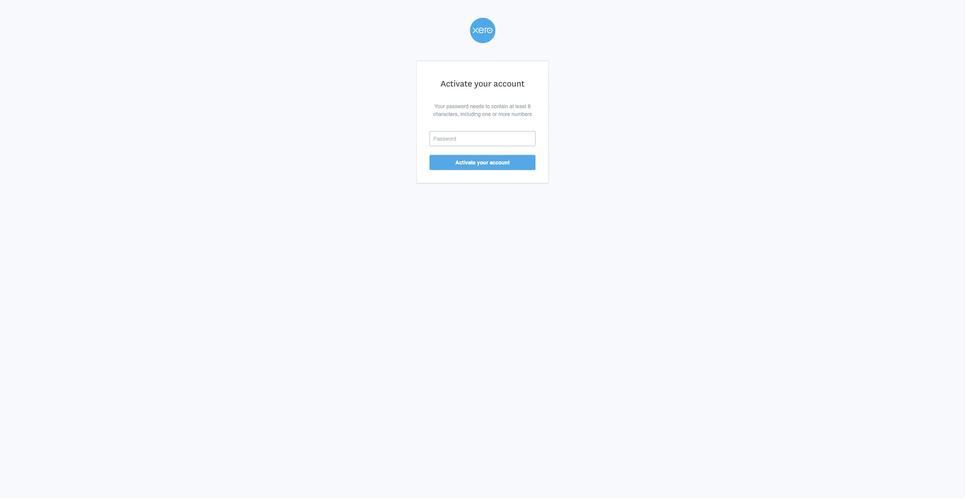 Task type: describe. For each thing, give the bounding box(es) containing it.
activate your account
[[441, 79, 525, 89]]

contain
[[492, 104, 508, 110]]

activate
[[441, 79, 472, 89]]

your password needs to contain at least 8 characters, including one or more numbers
[[433, 104, 532, 117]]

to
[[486, 104, 490, 110]]

including
[[461, 111, 481, 117]]

8
[[528, 104, 531, 110]]

your
[[475, 79, 492, 89]]

or
[[493, 111, 497, 117]]

account
[[494, 79, 525, 89]]

needs
[[470, 104, 484, 110]]

more
[[499, 111, 511, 117]]



Task type: locate. For each thing, give the bounding box(es) containing it.
least
[[516, 104, 527, 110]]

one
[[483, 111, 491, 117]]

Password password field
[[430, 131, 536, 146]]

password
[[447, 104, 469, 110]]

characters,
[[433, 111, 459, 117]]

at
[[510, 104, 514, 110]]

your
[[435, 104, 445, 110]]

numbers
[[512, 111, 532, 117]]

None submit
[[430, 155, 536, 170]]



Task type: vqa. For each thing, say whether or not it's contained in the screenshot.
TERMS OF USE link
no



